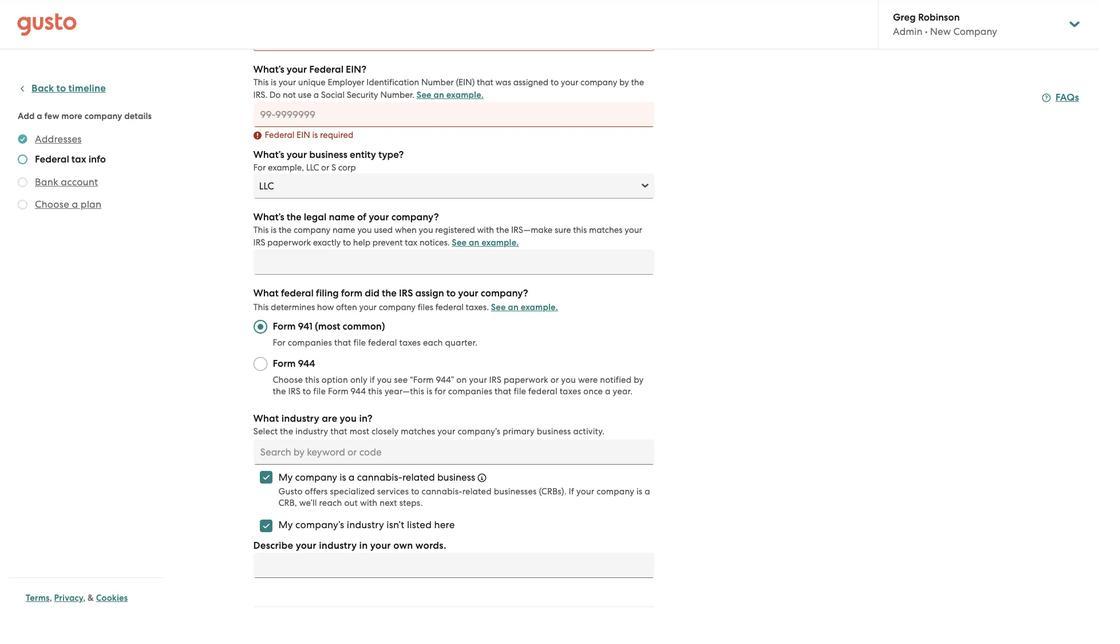 Task type: locate. For each thing, give the bounding box(es) containing it.
related inside gusto offers specialized services to cannabis-related businesses (crbs). if your company is a crb, we'll reach out with next steps.
[[463, 487, 492, 497]]

are
[[322, 413, 338, 425]]

crb,
[[279, 498, 297, 509]]

specialized
[[330, 487, 375, 497]]

0 vertical spatial or
[[321, 163, 330, 173]]

1 horizontal spatial related
[[463, 487, 492, 497]]

1 vertical spatial this
[[305, 375, 320, 386]]

check image for bank
[[18, 178, 27, 187]]

what's inside what's your business entity type? for example, llc or s corp
[[254, 149, 285, 161]]

0 vertical spatial check image
[[18, 178, 27, 187]]

0 horizontal spatial taxes
[[400, 338, 421, 348]]

form
[[273, 321, 296, 333], [273, 358, 296, 370], [328, 387, 349, 397]]

file up primary
[[514, 387, 527, 397]]

2 horizontal spatial see
[[491, 302, 506, 313]]

company's up what industry are you in? field
[[458, 427, 501, 437]]

help
[[353, 238, 371, 248]]

registered
[[436, 225, 475, 235]]

1 horizontal spatial ,
[[83, 594, 86, 604]]

this right sure
[[574, 225, 587, 235]]

What industry are you in? field
[[254, 440, 655, 465]]

944 down only
[[351, 387, 366, 397]]

company?
[[392, 211, 439, 223], [481, 288, 529, 300]]

choose left option
[[273, 375, 303, 386]]

back
[[32, 82, 54, 95]]

privacy
[[54, 594, 83, 604]]

for inside what's your business entity type? for example, llc or s corp
[[254, 163, 266, 173]]

an inside the what federal filing form did the irs assign to your company? this determines how often your company files federal taxes. see an example.
[[508, 302, 519, 313]]

2 horizontal spatial business
[[537, 427, 571, 437]]

My company's industry isn't listed here checkbox
[[254, 514, 279, 539]]

what up select
[[254, 413, 279, 425]]

1 vertical spatial what's
[[254, 149, 285, 161]]

words.
[[416, 540, 447, 552]]

paperwork down 'legal'
[[268, 238, 311, 248]]

1 , from the left
[[50, 594, 52, 604]]

or inside 'form 944 choose this option only if you see "form 944" on your irs paperwork or you were notified by the irs to file form 944 this year—this is for companies that file federal taxes once a year.'
[[551, 375, 559, 386]]

1 vertical spatial name
[[333, 225, 356, 235]]

what's left 'legal'
[[254, 211, 285, 223]]

2 , from the left
[[83, 594, 86, 604]]

related up steps. at the left bottom of page
[[403, 472, 435, 484]]

s
[[332, 163, 336, 173]]

federal down 'addresses' at top left
[[35, 154, 69, 166]]

that up primary
[[495, 387, 512, 397]]

1 horizontal spatial for
[[273, 338, 286, 348]]

if
[[569, 487, 575, 497]]

my for my company is a cannabis-related business
[[279, 472, 293, 484]]

your inside what's your business entity type? for example, llc or s corp
[[287, 149, 307, 161]]

2 horizontal spatial federal
[[310, 64, 344, 76]]

see an example. for what's the legal name of your company?
[[452, 238, 519, 248]]

2 this from the top
[[254, 225, 269, 235]]

to inside the what federal filing form did the irs assign to your company? this determines how often your company files federal taxes. see an example.
[[447, 288, 456, 300]]

federal up the unique
[[310, 64, 344, 76]]

primary
[[503, 427, 535, 437]]

with right registered
[[477, 225, 494, 235]]

federal inside list
[[35, 154, 69, 166]]

what for what industry are you in?
[[254, 413, 279, 425]]

matches right closely
[[401, 427, 436, 437]]

1 horizontal spatial taxes
[[560, 387, 582, 397]]

see an example. button down registered
[[452, 236, 519, 250]]

services
[[377, 487, 409, 497]]

see an example. button
[[417, 88, 484, 102], [452, 236, 519, 250], [491, 301, 558, 315]]

1 vertical spatial business
[[537, 427, 571, 437]]

0 horizontal spatial company's
[[296, 520, 345, 531]]

that down (most
[[335, 338, 351, 348]]

alert
[[254, 13, 655, 51]]

an down registered
[[469, 238, 480, 248]]

federal for info
[[35, 154, 69, 166]]

business up gusto offers specialized services to cannabis-related businesses (crbs). if your company is a crb, we'll reach out with next steps.
[[438, 472, 476, 484]]

addresses button
[[35, 132, 82, 146]]

0 horizontal spatial choose
[[35, 199, 69, 210]]

(most
[[315, 321, 341, 333]]

tax inside 'this is the company name you used when you registered with the irs—make sure this matches your irs paperwork exactly to help prevent tax notices.'
[[405, 238, 418, 248]]

what up the determines
[[254, 288, 279, 300]]

1 vertical spatial matches
[[401, 427, 436, 437]]

industry left the in
[[319, 540, 357, 552]]

greg
[[894, 11, 916, 23]]

a
[[314, 90, 319, 100], [37, 111, 42, 121], [72, 199, 78, 210], [606, 387, 611, 397], [349, 472, 355, 484], [645, 487, 651, 497]]

was
[[496, 77, 512, 88]]

when
[[395, 225, 417, 235]]

terms , privacy , & cookies
[[26, 594, 128, 604]]

see an example.
[[417, 90, 484, 100], [452, 238, 519, 248]]

0 vertical spatial business
[[310, 149, 348, 161]]

1 vertical spatial taxes
[[560, 387, 582, 397]]

industry
[[282, 413, 320, 425], [296, 427, 328, 437], [347, 520, 384, 531], [319, 540, 357, 552]]

paperwork up primary
[[504, 375, 549, 386]]

choose down bank
[[35, 199, 69, 210]]

0 vertical spatial companies
[[288, 338, 332, 348]]

company? up 'taxes.'
[[481, 288, 529, 300]]

or left "were"
[[551, 375, 559, 386]]

, left & at the bottom of page
[[83, 594, 86, 604]]

1 horizontal spatial see
[[452, 238, 467, 248]]

0 vertical spatial company's
[[458, 427, 501, 437]]

ein?
[[346, 64, 367, 76]]

what inside the what federal filing form did the irs assign to your company? this determines how often your company files federal taxes. see an example.
[[254, 288, 279, 300]]

0 vertical spatial see an example. button
[[417, 88, 484, 102]]

see inside the what federal filing form did the irs assign to your company? this determines how often your company files federal taxes. see an example.
[[491, 302, 506, 313]]

with inside gusto offers specialized services to cannabis-related businesses (crbs). if your company is a crb, we'll reach out with next steps.
[[360, 498, 378, 509]]

assign
[[416, 288, 444, 300]]

info
[[89, 154, 106, 166]]

you
[[358, 225, 372, 235], [419, 225, 434, 235], [377, 375, 392, 386], [562, 375, 576, 386], [340, 413, 357, 425]]

1 vertical spatial related
[[463, 487, 492, 497]]

you up notices.
[[419, 225, 434, 235]]

choose a plan button
[[35, 198, 102, 211]]

1 vertical spatial for
[[273, 338, 286, 348]]

check image for choose
[[18, 200, 27, 210]]

1 vertical spatial choose
[[273, 375, 303, 386]]

faqs
[[1056, 92, 1080, 104]]

irs.
[[254, 90, 268, 100]]

1 vertical spatial 944
[[351, 387, 366, 397]]

tax left info
[[72, 154, 86, 166]]

1 vertical spatial example.
[[482, 238, 519, 248]]

closely
[[372, 427, 399, 437]]

an right 'taxes.'
[[508, 302, 519, 313]]

used
[[374, 225, 393, 235]]

0 horizontal spatial cannabis-
[[357, 472, 403, 484]]

1 vertical spatial company?
[[481, 288, 529, 300]]

a inside 'form 944 choose this option only if you see "form 944" on your irs paperwork or you were notified by the irs to file form 944 this year—this is for companies that file federal taxes once a year.'
[[606, 387, 611, 397]]

check image
[[18, 155, 27, 164]]

see down number
[[417, 90, 432, 100]]

did
[[365, 288, 380, 300]]

that down are
[[331, 427, 348, 437]]

that
[[477, 77, 494, 88], [335, 338, 351, 348], [495, 387, 512, 397], [331, 427, 348, 437]]

what industry are you in? select the industry that most closely matches your company's primary business activity.
[[254, 413, 605, 437]]

1 horizontal spatial this
[[368, 387, 383, 397]]

year—this
[[385, 387, 425, 397]]

my up gusto
[[279, 472, 293, 484]]

is inside 'form 944 choose this option only if you see "form 944" on your irs paperwork or you were notified by the irs to file form 944 this year—this is for companies that file federal taxes once a year.'
[[427, 387, 433, 397]]

steps.
[[400, 498, 423, 509]]

industry left are
[[282, 413, 320, 425]]

1 horizontal spatial federal
[[265, 130, 295, 140]]

1 horizontal spatial choose
[[273, 375, 303, 386]]

None radio
[[254, 357, 267, 371]]

irs inside 'this is the company name you used when you registered with the irs—make sure this matches your irs paperwork exactly to help prevent tax notices.'
[[254, 238, 265, 248]]

cannabis- up steps. at the left bottom of page
[[422, 487, 463, 497]]

this left option
[[305, 375, 320, 386]]

federal up primary
[[529, 387, 558, 397]]

1 check image from the top
[[18, 178, 27, 187]]

0 vertical spatial choose
[[35, 199, 69, 210]]

0 vertical spatial with
[[477, 225, 494, 235]]

3 this from the top
[[254, 302, 269, 313]]

0 vertical spatial this
[[254, 77, 269, 88]]

what's up do
[[254, 64, 285, 76]]

what's the legal name of your company?
[[254, 211, 439, 223]]

0 vertical spatial form
[[273, 321, 296, 333]]

1 vertical spatial companies
[[448, 387, 493, 397]]

business left activity. at the right of page
[[537, 427, 571, 437]]

0 vertical spatial an
[[434, 90, 445, 100]]

2 vertical spatial example.
[[521, 302, 558, 313]]

your inside what industry are you in? select the industry that most closely matches your company's primary business activity.
[[438, 427, 456, 437]]

2 what from the top
[[254, 413, 279, 425]]

bank account
[[35, 176, 98, 188]]

company inside gusto offers specialized services to cannabis-related businesses (crbs). if your company is a crb, we'll reach out with next steps.
[[597, 487, 635, 497]]

example. for what's your federal ein?
[[447, 90, 484, 100]]

see an example. button down number
[[417, 88, 484, 102]]

see down registered
[[452, 238, 467, 248]]

0 vertical spatial by
[[620, 77, 630, 88]]

taxes down "were"
[[560, 387, 582, 397]]

1 vertical spatial or
[[551, 375, 559, 386]]

None checkbox
[[254, 465, 279, 490]]

0 horizontal spatial federal
[[35, 154, 69, 166]]

Describe your industry in your own words. field
[[254, 553, 655, 579]]

1 horizontal spatial with
[[477, 225, 494, 235]]

taxes left each
[[400, 338, 421, 348]]

this inside the what federal filing form did the irs assign to your company? this determines how often your company files federal taxes. see an example.
[[254, 302, 269, 313]]

paperwork inside 'this is the company name you used when you registered with the irs—make sure this matches your irs paperwork exactly to help prevent tax notices.'
[[268, 238, 311, 248]]

0 vertical spatial company?
[[392, 211, 439, 223]]

0 vertical spatial example.
[[447, 90, 484, 100]]

federal inside form 941 (most common) for companies that file federal taxes each quarter.
[[368, 338, 397, 348]]

companies
[[288, 338, 332, 348], [448, 387, 493, 397]]

,
[[50, 594, 52, 604], [83, 594, 86, 604]]

federal
[[281, 288, 314, 300], [436, 302, 464, 313], [368, 338, 397, 348], [529, 387, 558, 397]]

for
[[254, 163, 266, 173], [273, 338, 286, 348]]

1 horizontal spatial cannabis-
[[422, 487, 463, 497]]

944 down 941
[[298, 358, 315, 370]]

1 horizontal spatial file
[[354, 338, 366, 348]]

if
[[370, 375, 375, 386]]

company inside this is your unique employer identification number (ein) that was assigned to your company by the irs. do not use a social security number.
[[581, 77, 618, 88]]

1 horizontal spatial paperwork
[[504, 375, 549, 386]]

see an example. button right 'taxes.'
[[491, 301, 558, 315]]

0 horizontal spatial company?
[[392, 211, 439, 223]]

the inside the what federal filing form did the irs assign to your company? this determines how often your company files federal taxes. see an example.
[[382, 288, 397, 300]]

for left example, at left
[[254, 163, 266, 173]]

matches right sure
[[589, 225, 623, 235]]

company? up when
[[392, 211, 439, 223]]

to
[[551, 77, 559, 88], [56, 82, 66, 95], [343, 238, 351, 248], [447, 288, 456, 300], [303, 387, 311, 397], [411, 487, 420, 497]]

1 vertical spatial cannabis-
[[422, 487, 463, 497]]

name left of
[[329, 211, 355, 223]]

home image
[[17, 13, 77, 36]]

name
[[329, 211, 355, 223], [333, 225, 356, 235]]

what inside what industry are you in? select the industry that most closely matches your company's primary business activity.
[[254, 413, 279, 425]]

None radio
[[254, 320, 267, 334]]

taxes inside 'form 944 choose this option only if you see "form 944" on your irs paperwork or you were notified by the irs to file form 944 this year—this is for companies that file federal taxes once a year.'
[[560, 387, 582, 397]]

0 vertical spatial see
[[417, 90, 432, 100]]

1 horizontal spatial tax
[[405, 238, 418, 248]]

1 vertical spatial my
[[279, 520, 293, 531]]

each
[[423, 338, 443, 348]]

taxes inside form 941 (most common) for companies that file federal taxes each quarter.
[[400, 338, 421, 348]]

company
[[954, 26, 998, 37]]

0 horizontal spatial with
[[360, 498, 378, 509]]

0 vertical spatial matches
[[589, 225, 623, 235]]

you right if
[[377, 375, 392, 386]]

2 my from the top
[[279, 520, 293, 531]]

1 vertical spatial form
[[273, 358, 296, 370]]

cannabis- up services
[[357, 472, 403, 484]]

2 what's from the top
[[254, 149, 285, 161]]

companies down on
[[448, 387, 493, 397]]

1 vertical spatial tax
[[405, 238, 418, 248]]

3 what's from the top
[[254, 211, 285, 223]]

that inside form 941 (most common) for companies that file federal taxes each quarter.
[[335, 338, 351, 348]]

what's for what's your business entity type? for example, llc or s corp
[[254, 149, 285, 161]]

you up most
[[340, 413, 357, 425]]

is inside this is your unique employer identification number (ein) that was assigned to your company by the irs. do not use a social security number.
[[271, 77, 277, 88]]

in
[[360, 540, 368, 552]]

0 horizontal spatial tax
[[72, 154, 86, 166]]

2 horizontal spatial an
[[508, 302, 519, 313]]

1 vertical spatial federal
[[265, 130, 295, 140]]

0 horizontal spatial matches
[[401, 427, 436, 437]]

for down the determines
[[273, 338, 286, 348]]

form for form 944
[[273, 358, 296, 370]]

we'll
[[299, 498, 317, 509]]

file inside form 941 (most common) for companies that file federal taxes each quarter.
[[354, 338, 366, 348]]

0 horizontal spatial by
[[620, 77, 630, 88]]

0 horizontal spatial see
[[417, 90, 432, 100]]

quarter.
[[445, 338, 478, 348]]

see an example. button for what's the legal name of your company?
[[452, 236, 519, 250]]

1 this from the top
[[254, 77, 269, 88]]

federal right files
[[436, 302, 464, 313]]

for
[[435, 387, 446, 397]]

2 vertical spatial what's
[[254, 211, 285, 223]]

federal tax info list
[[18, 132, 159, 214]]

companies down 941
[[288, 338, 332, 348]]

that inside what industry are you in? select the industry that most closely matches your company's primary business activity.
[[331, 427, 348, 437]]

tax down when
[[405, 238, 418, 248]]

0 vertical spatial this
[[574, 225, 587, 235]]

bank account button
[[35, 175, 98, 189]]

that left was
[[477, 77, 494, 88]]

check image
[[18, 178, 27, 187], [18, 200, 27, 210]]

this for what's your federal ein?
[[254, 77, 269, 88]]

use
[[298, 90, 312, 100]]

file down 'common)'
[[354, 338, 366, 348]]

an down number
[[434, 90, 445, 100]]

this
[[254, 77, 269, 88], [254, 225, 269, 235], [254, 302, 269, 313]]

1 horizontal spatial company?
[[481, 288, 529, 300]]

2 vertical spatial this
[[368, 387, 383, 397]]

0 vertical spatial 944
[[298, 358, 315, 370]]

what's up example, at left
[[254, 149, 285, 161]]

form 941 (most common) for companies that file federal taxes each quarter.
[[273, 321, 478, 348]]

see an example. for what's your federal ein?
[[417, 90, 484, 100]]

few
[[44, 111, 59, 121]]

notices.
[[420, 238, 450, 248]]

0 horizontal spatial paperwork
[[268, 238, 311, 248]]

business up 's'
[[310, 149, 348, 161]]

1 what from the top
[[254, 288, 279, 300]]

see right 'taxes.'
[[491, 302, 506, 313]]

1 horizontal spatial companies
[[448, 387, 493, 397]]

file down option
[[314, 387, 326, 397]]

number
[[422, 77, 454, 88]]

1 vertical spatial see
[[452, 238, 467, 248]]

irs inside the what federal filing form did the irs assign to your company? this determines how often your company files federal taxes. see an example.
[[399, 288, 413, 300]]

federal down 'common)'
[[368, 338, 397, 348]]

often
[[336, 302, 357, 313]]

0 horizontal spatial for
[[254, 163, 266, 173]]

1 horizontal spatial company's
[[458, 427, 501, 437]]

1 horizontal spatial business
[[438, 472, 476, 484]]

matches inside what industry are you in? select the industry that most closely matches your company's primary business activity.
[[401, 427, 436, 437]]

back to timeline button
[[18, 82, 106, 96]]

0 vertical spatial for
[[254, 163, 266, 173]]

2 vertical spatial this
[[254, 302, 269, 313]]

name down what's the legal name of your company?
[[333, 225, 356, 235]]

form inside form 941 (most common) for companies that file federal taxes each quarter.
[[273, 321, 296, 333]]

paperwork
[[268, 238, 311, 248], [504, 375, 549, 386]]

company's down 'reach'
[[296, 520, 345, 531]]

2 vertical spatial see
[[491, 302, 506, 313]]

0 vertical spatial my
[[279, 472, 293, 484]]

2 vertical spatial an
[[508, 302, 519, 313]]

the inside 'form 944 choose this option only if you see "form 944" on your irs paperwork or you were notified by the irs to file form 944 this year—this is for companies that file federal taxes once a year.'
[[273, 387, 286, 397]]

this down if
[[368, 387, 383, 397]]

ein
[[297, 130, 310, 140]]

2 horizontal spatial this
[[574, 225, 587, 235]]

1 vertical spatial see an example.
[[452, 238, 519, 248]]

see an example. button for what's your federal ein?
[[417, 88, 484, 102]]

with right out
[[360, 498, 378, 509]]

2 vertical spatial business
[[438, 472, 476, 484]]

not
[[283, 90, 296, 100]]

for inside form 941 (most common) for companies that file federal taxes each quarter.
[[273, 338, 286, 348]]

identification
[[367, 77, 420, 88]]

1 horizontal spatial or
[[551, 375, 559, 386]]

listed
[[407, 520, 432, 531]]

choose
[[35, 199, 69, 210], [273, 375, 303, 386]]

or left 's'
[[321, 163, 330, 173]]

1 vertical spatial what
[[254, 413, 279, 425]]

1 vertical spatial check image
[[18, 200, 27, 210]]

1 vertical spatial by
[[634, 375, 644, 386]]

this inside this is your unique employer identification number (ein) that was assigned to your company by the irs. do not use a social security number.
[[254, 77, 269, 88]]

1 vertical spatial an
[[469, 238, 480, 248]]

2 check image from the top
[[18, 200, 27, 210]]

federal left ein
[[265, 130, 295, 140]]

see an example. down registered
[[452, 238, 519, 248]]

this inside 'this is the company name you used when you registered with the irs—make sure this matches your irs paperwork exactly to help prevent tax notices.'
[[254, 225, 269, 235]]

social
[[321, 90, 345, 100]]

business inside what's your business entity type? for example, llc or s corp
[[310, 149, 348, 161]]

related left businesses
[[463, 487, 492, 497]]

option
[[322, 375, 348, 386]]

what's your federal ein?
[[254, 64, 367, 76]]

plan
[[81, 199, 102, 210]]

privacy link
[[54, 594, 83, 604]]

that inside this is your unique employer identification number (ein) that was assigned to your company by the irs. do not use a social security number.
[[477, 77, 494, 88]]

1 what's from the top
[[254, 64, 285, 76]]

0 horizontal spatial business
[[310, 149, 348, 161]]

, left 'privacy' link
[[50, 594, 52, 604]]

your
[[287, 64, 307, 76], [279, 77, 296, 88], [561, 77, 579, 88], [287, 149, 307, 161], [369, 211, 389, 223], [625, 225, 643, 235], [458, 288, 479, 300], [359, 302, 377, 313], [469, 375, 487, 386], [438, 427, 456, 437], [577, 487, 595, 497], [296, 540, 317, 552], [370, 540, 391, 552]]

you inside what industry are you in? select the industry that most closely matches your company's primary business activity.
[[340, 413, 357, 425]]

1 horizontal spatial by
[[634, 375, 644, 386]]

1 my from the top
[[279, 472, 293, 484]]

you up help
[[358, 225, 372, 235]]

this
[[574, 225, 587, 235], [305, 375, 320, 386], [368, 387, 383, 397]]

my down crb,
[[279, 520, 293, 531]]

0 vertical spatial taxes
[[400, 338, 421, 348]]

see an example. down number
[[417, 90, 484, 100]]

see
[[417, 90, 432, 100], [452, 238, 467, 248], [491, 302, 506, 313]]

companies inside form 941 (most common) for companies that file federal taxes each quarter.
[[288, 338, 332, 348]]

1 vertical spatial paperwork
[[504, 375, 549, 386]]

is inside gusto offers specialized services to cannabis-related businesses (crbs). if your company is a crb, we'll reach out with next steps.
[[637, 487, 643, 497]]



Task type: describe. For each thing, give the bounding box(es) containing it.
federal ein is required
[[265, 130, 354, 140]]

files
[[418, 302, 434, 313]]

paperwork inside 'form 944 choose this option only if you see "form 944" on your irs paperwork or you were notified by the irs to file form 944 this year—this is for companies that file federal taxes once a year.'
[[504, 375, 549, 386]]

addresses
[[35, 133, 82, 145]]

what's for what's your federal ein?
[[254, 64, 285, 76]]

offers
[[305, 487, 328, 497]]

do
[[270, 90, 281, 100]]

1 vertical spatial company's
[[296, 520, 345, 531]]

is inside 'this is the company name you used when you registered with the irs—make sure this matches your irs paperwork exactly to help prevent tax notices.'
[[271, 225, 277, 235]]

a inside choose a plan button
[[72, 199, 78, 210]]

a inside gusto offers specialized services to cannabis-related businesses (crbs). if your company is a crb, we'll reach out with next steps.
[[645, 487, 651, 497]]

admin
[[894, 26, 923, 37]]

company? inside the what federal filing form did the irs assign to your company? this determines how often your company files federal taxes. see an example.
[[481, 288, 529, 300]]

by inside this is your unique employer identification number (ein) that was assigned to your company by the irs. do not use a social security number.
[[620, 77, 630, 88]]

assigned
[[514, 77, 549, 88]]

your inside 'form 944 choose this option only if you see "form 944" on your irs paperwork or you were notified by the irs to file form 944 this year—this is for companies that file federal taxes once a year.'
[[469, 375, 487, 386]]

this is your unique employer identification number (ein) that was assigned to your company by the irs. do not use a social security number.
[[254, 77, 645, 100]]

bank
[[35, 176, 58, 188]]

faqs button
[[1043, 91, 1080, 105]]

federal for is
[[265, 130, 295, 140]]

legal
[[304, 211, 327, 223]]

year.
[[613, 387, 633, 397]]

irs—make
[[512, 225, 553, 235]]

llc
[[306, 163, 319, 173]]

notified
[[601, 375, 632, 386]]

an for what's the legal name of your company?
[[469, 238, 480, 248]]

prevent
[[373, 238, 403, 248]]

matches inside 'this is the company name you used when you registered with the irs—make sure this matches your irs paperwork exactly to help prevent tax notices.'
[[589, 225, 623, 235]]

944"
[[436, 375, 455, 386]]

next
[[380, 498, 397, 509]]

cannabis- inside gusto offers specialized services to cannabis-related businesses (crbs). if your company is a crb, we'll reach out with next steps.
[[422, 487, 463, 497]]

most
[[350, 427, 370, 437]]

you left "were"
[[562, 375, 576, 386]]

what for what federal filing form did the irs assign to your company?
[[254, 288, 279, 300]]

a inside this is your unique employer identification number (ein) that was assigned to your company by the irs. do not use a social security number.
[[314, 90, 319, 100]]

the inside this is your unique employer identification number (ein) that was assigned to your company by the irs. do not use a social security number.
[[632, 77, 645, 88]]

that inside 'form 944 choose this option only if you see "form 944" on your irs paperwork or you were notified by the irs to file form 944 this year—this is for companies that file federal taxes once a year.'
[[495, 387, 512, 397]]

my company is a cannabis-related business
[[279, 472, 476, 484]]

what's your business entity type? for example, llc or s corp
[[254, 149, 404, 173]]

federal up the determines
[[281, 288, 314, 300]]

in?
[[359, 413, 373, 425]]

number.
[[381, 90, 415, 100]]

gusto
[[279, 487, 303, 497]]

security
[[347, 90, 379, 100]]

once
[[584, 387, 603, 397]]

2 vertical spatial see an example. button
[[491, 301, 558, 315]]

&
[[88, 594, 94, 604]]

tax inside the federal tax info list
[[72, 154, 86, 166]]

0 vertical spatial federal
[[310, 64, 344, 76]]

0 horizontal spatial file
[[314, 387, 326, 397]]

back to timeline
[[32, 82, 106, 95]]

federal tax info
[[35, 154, 106, 166]]

what federal filing form did the irs assign to your company? this determines how often your company files federal taxes. see an example.
[[254, 288, 558, 313]]

by inside 'form 944 choose this option only if you see "form 944" on your irs paperwork or you were notified by the irs to file form 944 this year—this is for companies that file federal taxes once a year.'
[[634, 375, 644, 386]]

What's your Federal EIN? text field
[[254, 102, 655, 127]]

0 horizontal spatial 944
[[298, 358, 315, 370]]

company inside the what federal filing form did the irs assign to your company? this determines how often your company files federal taxes. see an example.
[[379, 302, 416, 313]]

cookies
[[96, 594, 128, 604]]

determines
[[271, 302, 315, 313]]

to inside button
[[56, 82, 66, 95]]

cookies button
[[96, 592, 128, 606]]

filing
[[316, 288, 339, 300]]

the inside what industry are you in? select the industry that most closely matches your company's primary business activity.
[[280, 427, 293, 437]]

to inside this is your unique employer identification number (ein) that was assigned to your company by the irs. do not use a social security number.
[[551, 77, 559, 88]]

greg robinson admin • new company
[[894, 11, 998, 37]]

see for what's your federal ein?
[[417, 90, 432, 100]]

only
[[351, 375, 368, 386]]

terms
[[26, 594, 50, 604]]

see for what's the legal name of your company?
[[452, 238, 467, 248]]

1 horizontal spatial 944
[[351, 387, 366, 397]]

timeline
[[68, 82, 106, 95]]

choose a plan
[[35, 199, 102, 210]]

unique
[[298, 77, 326, 88]]

what's for what's the legal name of your company?
[[254, 211, 285, 223]]

circle check image
[[18, 132, 27, 146]]

industry down are
[[296, 427, 328, 437]]

required
[[320, 130, 354, 140]]

to inside 'form 944 choose this option only if you see "form 944" on your irs paperwork or you were notified by the irs to file form 944 this year—this is for companies that file federal taxes once a year.'
[[303, 387, 311, 397]]

on
[[457, 375, 467, 386]]

of
[[357, 211, 367, 223]]

2 horizontal spatial file
[[514, 387, 527, 397]]

with inside 'this is the company name you used when you registered with the irs—make sure this matches your irs paperwork exactly to help prevent tax notices.'
[[477, 225, 494, 235]]

0 vertical spatial name
[[329, 211, 355, 223]]

how
[[317, 302, 334, 313]]

new
[[931, 26, 952, 37]]

2 vertical spatial form
[[328, 387, 349, 397]]

company inside 'this is the company name you used when you registered with the irs—make sure this matches your irs paperwork exactly to help prevent tax notices.'
[[294, 225, 331, 235]]

"form
[[410, 375, 434, 386]]

to inside 'this is the company name you used when you registered with the irs—make sure this matches your irs paperwork exactly to help prevent tax notices.'
[[343, 238, 351, 248]]

describe your industry in your own words.
[[254, 540, 447, 552]]

choose inside 'form 944 choose this option only if you see "form 944" on your irs paperwork or you were notified by the irs to file form 944 this year—this is for companies that file federal taxes once a year.'
[[273, 375, 303, 386]]

name inside 'this is the company name you used when you registered with the irs—make sure this matches your irs paperwork exactly to help prevent tax notices.'
[[333, 225, 356, 235]]

What's the legal name of your company? text field
[[254, 250, 655, 275]]

were
[[579, 375, 598, 386]]

companies inside 'form 944 choose this option only if you see "form 944" on your irs paperwork or you were notified by the irs to file form 944 this year—this is for companies that file federal taxes once a year.'
[[448, 387, 493, 397]]

your inside 'this is the company name you used when you registered with the irs—make sure this matches your irs paperwork exactly to help prevent tax notices.'
[[625, 225, 643, 235]]

example. inside the what federal filing form did the irs assign to your company? this determines how often your company files federal taxes. see an example.
[[521, 302, 558, 313]]

choose inside choose a plan button
[[35, 199, 69, 210]]

exactly
[[313, 238, 341, 248]]

your inside gusto offers specialized services to cannabis-related businesses (crbs). if your company is a crb, we'll reach out with next steps.
[[577, 487, 595, 497]]

federal inside 'form 944 choose this option only if you see "form 944" on your irs paperwork or you were notified by the irs to file form 944 this year—this is for companies that file federal taxes once a year.'
[[529, 387, 558, 397]]

this for what's the legal name of your company?
[[254, 225, 269, 235]]

•
[[926, 26, 928, 37]]

here
[[435, 520, 455, 531]]

sure
[[555, 225, 571, 235]]

more
[[61, 111, 82, 121]]

form 944 choose this option only if you see "form 944" on your irs paperwork or you were notified by the irs to file form 944 this year—this is for companies that file federal taxes once a year.
[[273, 358, 644, 397]]

describe
[[254, 540, 294, 552]]

type?
[[379, 149, 404, 161]]

company's inside what industry are you in? select the industry that most closely matches your company's primary business activity.
[[458, 427, 501, 437]]

or inside what's your business entity type? for example, llc or s corp
[[321, 163, 330, 173]]

(crbs).
[[539, 487, 567, 497]]

gusto offers specialized services to cannabis-related businesses (crbs). if your company is a crb, we'll reach out with next steps.
[[279, 487, 651, 509]]

common)
[[343, 321, 385, 333]]

my for my company's industry isn't listed here
[[279, 520, 293, 531]]

corp
[[338, 163, 356, 173]]

form for form 941 (most common)
[[273, 321, 296, 333]]

form
[[341, 288, 363, 300]]

example. for what's the legal name of your company?
[[482, 238, 519, 248]]

industry up the in
[[347, 520, 384, 531]]

0 vertical spatial cannabis-
[[357, 472, 403, 484]]

isn't
[[387, 520, 405, 531]]

941
[[298, 321, 313, 333]]

to inside gusto offers specialized services to cannabis-related businesses (crbs). if your company is a crb, we'll reach out with next steps.
[[411, 487, 420, 497]]

own
[[394, 540, 413, 552]]

entity
[[350, 149, 376, 161]]

terms link
[[26, 594, 50, 604]]

an for what's your federal ein?
[[434, 90, 445, 100]]

0 vertical spatial related
[[403, 472, 435, 484]]

0 horizontal spatial this
[[305, 375, 320, 386]]

this inside 'this is the company name you used when you registered with the irs—make sure this matches your irs paperwork exactly to help prevent tax notices.'
[[574, 225, 587, 235]]

account
[[61, 176, 98, 188]]

businesses
[[494, 487, 537, 497]]

business inside what industry are you in? select the industry that most closely matches your company's primary business activity.
[[537, 427, 571, 437]]



Task type: vqa. For each thing, say whether or not it's contained in the screenshot.
What's your business entity type? For example, LLC or S corp the What's
yes



